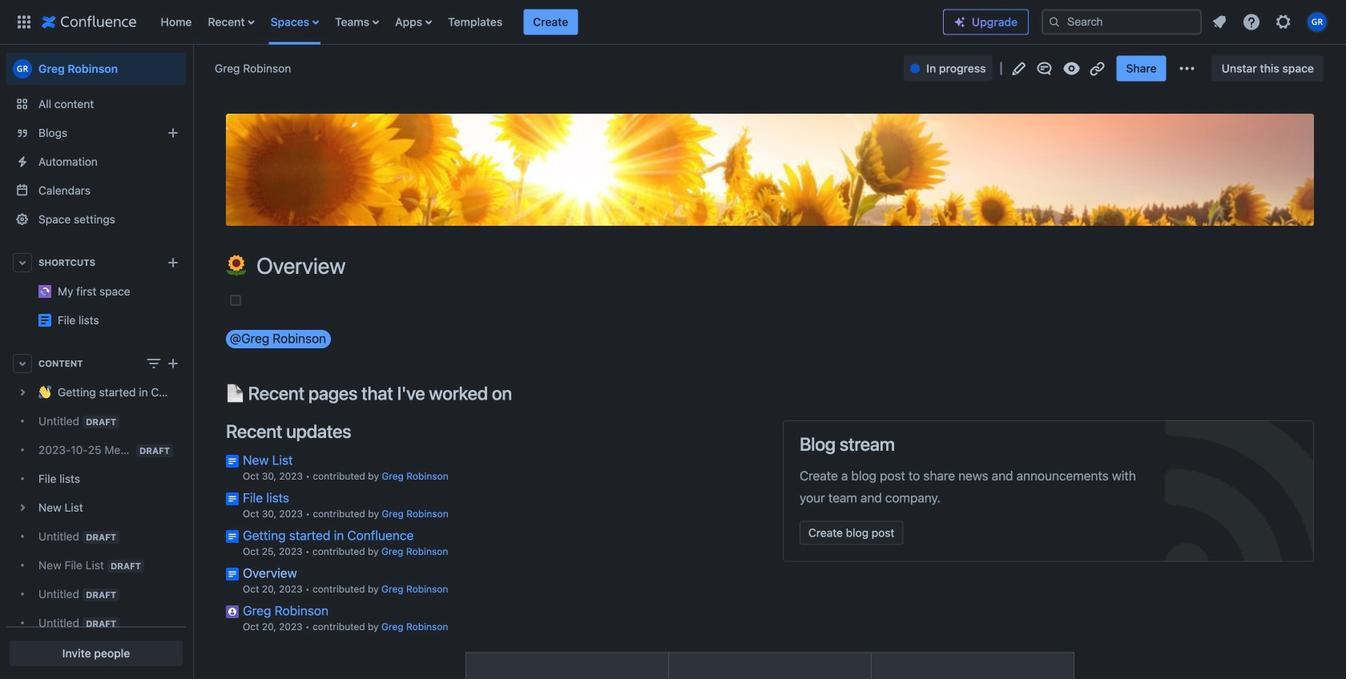 Task type: locate. For each thing, give the bounding box(es) containing it.
tree
[[6, 378, 186, 680]]

None search field
[[1042, 9, 1202, 35]]

more actions image
[[1178, 59, 1197, 78]]

:sunflower: image
[[226, 255, 247, 276]]

confluence image
[[42, 12, 137, 32], [42, 12, 137, 32]]

create a blog image
[[163, 123, 183, 143]]

list item
[[524, 9, 578, 35]]

help icon image
[[1242, 12, 1261, 32]]

global element
[[10, 0, 943, 44]]

search image
[[1048, 16, 1061, 28]]

appswitcher icon image
[[14, 12, 34, 32]]

space element
[[0, 45, 192, 680]]

settings icon image
[[1274, 12, 1294, 32]]

banner
[[0, 0, 1346, 45]]

notification icon image
[[1210, 12, 1229, 32]]

add shortcut image
[[163, 253, 183, 272]]

0 horizontal spatial list
[[153, 0, 943, 44]]

1 horizontal spatial list
[[1205, 8, 1337, 36]]

list
[[153, 0, 943, 44], [1205, 8, 1337, 36]]

copy link image
[[1088, 59, 1107, 78]]

premium image
[[954, 16, 967, 28]]

Search field
[[1042, 9, 1202, 35]]

edit this page image
[[1009, 59, 1029, 78]]

copy image
[[511, 384, 530, 403]]



Task type: describe. For each thing, give the bounding box(es) containing it.
change view image
[[144, 354, 163, 373]]

collapse sidebar image
[[175, 53, 210, 85]]

file lists image
[[38, 314, 51, 327]]

:sunflower: image
[[226, 255, 247, 276]]

list for the appswitcher icon
[[153, 0, 943, 44]]

list item inside list
[[524, 9, 578, 35]]

create a page image
[[163, 354, 183, 373]]

tree inside space element
[[6, 378, 186, 680]]

list for premium 'icon'
[[1205, 8, 1337, 36]]

stop watching image
[[1062, 59, 1081, 78]]



Task type: vqa. For each thing, say whether or not it's contained in the screenshot.
THE ADD SHORTCUT icon
yes



